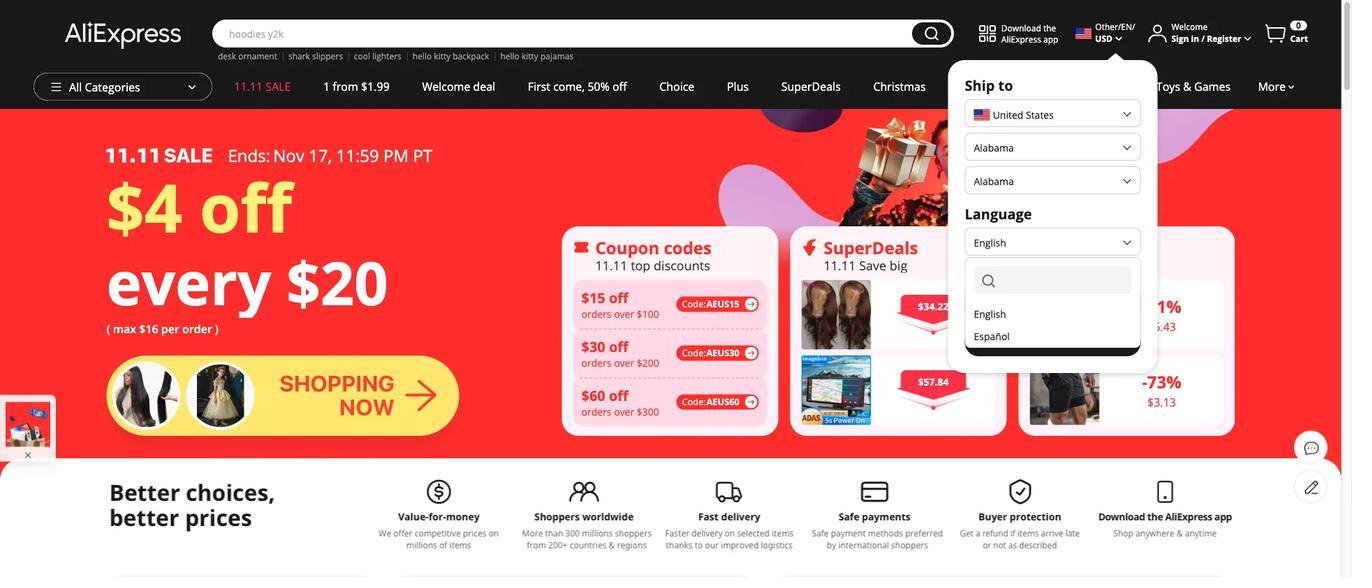 Task type: vqa. For each thing, say whether or not it's contained in the screenshot.
Field
yes



Task type: locate. For each thing, give the bounding box(es) containing it.
app
[[1044, 33, 1059, 45]]

english down language at the top right
[[974, 236, 1007, 249]]

orders left $300 at the bottom of the page
[[582, 405, 612, 418]]

code: for $15 off
[[682, 298, 706, 310]]

sign in / register
[[1172, 32, 1242, 44]]

0
[[1297, 20, 1301, 31]]

0 horizontal spatial /
[[1133, 21, 1136, 32]]

language
[[965, 204, 1032, 223]]

1 vertical spatial superdeals
[[824, 236, 918, 259]]

- inside -71% $6.43
[[1142, 295, 1148, 318]]

over
[[614, 307, 634, 320], [614, 356, 634, 369], [614, 405, 634, 418]]

11.11 top deals
[[1052, 257, 1142, 274]]

/ right in
[[1202, 32, 1205, 44]]

( left max
[[107, 321, 110, 336]]

orders up $60
[[582, 356, 612, 369]]

0 vertical spatial -
[[1142, 295, 1148, 318]]

2 code: from the top
[[682, 347, 706, 359]]

off inside $15 off orders over $100
[[609, 288, 629, 307]]

1 icon image from the left
[[573, 239, 590, 256]]

code: aeus60
[[682, 396, 740, 408]]

)
[[1025, 297, 1028, 311], [215, 321, 219, 336]]

welcome deal link
[[406, 73, 512, 101]]

product image image
[[802, 280, 872, 350], [1030, 280, 1100, 350], [802, 355, 872, 425], [1030, 355, 1100, 425]]

hello
[[413, 50, 432, 62], [501, 50, 520, 62]]

over left $300 at the bottom of the page
[[614, 405, 634, 418]]

alabama
[[974, 141, 1014, 154], [974, 174, 1014, 188]]

over inside '$30 off orders over $200'
[[614, 356, 634, 369]]

( right eur
[[995, 297, 998, 311]]

2 - from the top
[[1142, 371, 1148, 393]]

ornament
[[238, 50, 277, 62]]

) inside every $20 ( max $16 per order )
[[215, 321, 219, 336]]

$4
[[107, 161, 182, 252]]

close image
[[22, 449, 34, 461]]

over for $30 off
[[614, 356, 634, 369]]

0 vertical spatial orders
[[582, 307, 612, 320]]

euro
[[1001, 297, 1022, 311]]

welcome for welcome
[[1172, 21, 1208, 32]]

2 vertical spatial code:
[[682, 396, 706, 408]]

$15
[[582, 288, 606, 307]]

2 hello from the left
[[501, 50, 520, 62]]

/ right other/
[[1133, 21, 1136, 32]]

hello right lighters
[[413, 50, 432, 62]]

1 vertical spatial -
[[1142, 371, 1148, 393]]

every $20 ( max $16 per order )
[[107, 242, 388, 336]]

code: left aeus30 on the bottom of the page
[[682, 347, 706, 359]]

11.11 for superdeals
[[824, 257, 856, 274]]

0 horizontal spatial welcome
[[422, 79, 470, 94]]

1 horizontal spatial /
[[1202, 32, 1205, 44]]

over inside $15 off orders over $100
[[614, 307, 634, 320]]

kitty left the pajamas
[[522, 50, 539, 62]]

1 vertical spatial over
[[614, 356, 634, 369]]

1
[[323, 79, 330, 94]]

1 alabama from the top
[[974, 141, 1014, 154]]

backpack
[[453, 50, 489, 62]]

other/
[[1096, 21, 1122, 32]]

None field
[[974, 266, 1132, 294]]

top
[[1052, 236, 1083, 259]]

hello kitty pajamas link
[[501, 50, 574, 62]]

11.11 left picks at top right
[[1052, 257, 1085, 274]]

2 vertical spatial over
[[614, 405, 634, 418]]

1 horizontal spatial hello
[[501, 50, 520, 62]]

1 horizontal spatial save
[[1040, 335, 1066, 350]]

the
[[1044, 22, 1057, 33]]

united states
[[993, 108, 1054, 122]]

orders inside $60 off orders over $300
[[582, 405, 612, 418]]

orders inside $15 off orders over $100
[[582, 307, 612, 320]]

0 vertical spatial code:
[[682, 298, 706, 310]]

1 vertical spatial code:
[[682, 347, 706, 359]]

over inside $60 off orders over $300
[[614, 405, 634, 418]]

1 over from the top
[[614, 307, 634, 320]]

) right 'order'
[[215, 321, 219, 336]]

-71% $6.43
[[1142, 295, 1182, 334]]

alabama down united
[[974, 141, 1014, 154]]

code: aeus15
[[682, 298, 740, 310]]

3 over from the top
[[614, 405, 634, 418]]

3 orders from the top
[[582, 405, 612, 418]]

1 vertical spatial welcome
[[422, 79, 470, 94]]

1 kitty from the left
[[434, 50, 451, 62]]

code: left aeus60 in the right of the page
[[682, 396, 706, 408]]

- inside -73% $3.13
[[1142, 371, 1148, 393]]

1 vertical spatial alabama
[[974, 174, 1014, 188]]

shark
[[288, 50, 310, 62]]

0 vertical spatial english
[[974, 236, 1007, 249]]

11.11 top discounts
[[596, 257, 710, 274]]

0 horizontal spatial top
[[631, 257, 651, 274]]

2 kitty from the left
[[522, 50, 539, 62]]

code: left aeus15
[[682, 298, 706, 310]]

0 vertical spatial )
[[1025, 297, 1028, 311]]

&
[[1184, 79, 1192, 94]]

alabama up language at the top right
[[974, 174, 1014, 188]]

$30 off orders over $200
[[582, 337, 659, 369]]

( inside every $20 ( max $16 per order )
[[107, 321, 110, 336]]

orders inside '$30 off orders over $200'
[[582, 356, 612, 369]]

-
[[1142, 295, 1148, 318], [1142, 371, 1148, 393]]

ends:
[[228, 144, 270, 167]]

1 vertical spatial (
[[107, 321, 110, 336]]

0 horizontal spatial (
[[107, 321, 110, 336]]

hello right backpack
[[501, 50, 520, 62]]

hello kitty backpack
[[413, 50, 489, 62]]

ship to
[[965, 75, 1013, 95]]

$6.43
[[1148, 319, 1176, 334]]

2 icon image from the left
[[802, 239, 818, 256]]

3 icon image from the left
[[1030, 239, 1047, 256]]

save left 'big'
[[859, 257, 887, 274]]

orders up $30
[[582, 307, 612, 320]]

/
[[1133, 21, 1136, 32], [1202, 32, 1205, 44]]

1 from $1.99
[[323, 79, 390, 94]]

desk ornament
[[218, 50, 277, 62]]

icon image
[[573, 239, 590, 256], [802, 239, 818, 256], [1030, 239, 1047, 256]]

11.11 left 'big'
[[824, 257, 856, 274]]

cool
[[354, 50, 370, 62]]

$34.22 link
[[802, 280, 996, 350]]

desk
[[218, 50, 236, 62]]

top for top
[[1088, 257, 1108, 274]]

code: for $30 off
[[682, 347, 706, 359]]

top left deals
[[1088, 257, 1108, 274]]

icon image for superdeals
[[802, 239, 818, 256]]

furniture
[[959, 79, 1007, 94]]

None button
[[912, 22, 951, 45]]

discounts
[[654, 257, 710, 274]]

save
[[859, 257, 887, 274], [1040, 335, 1066, 350]]

1 orders from the top
[[582, 307, 612, 320]]

0 vertical spatial over
[[614, 307, 634, 320]]

nov
[[273, 144, 304, 167]]

11:59
[[336, 144, 379, 167]]

pt
[[413, 144, 433, 167]]

superdeals link
[[765, 73, 857, 101]]

1 vertical spatial english
[[974, 307, 1007, 320]]

welcome up &
[[1172, 21, 1208, 32]]

kitty left backpack
[[434, 50, 451, 62]]

over left $100
[[614, 307, 634, 320]]

1 horizontal spatial )
[[1025, 297, 1028, 311]]

save right español
[[1040, 335, 1066, 350]]

2 top from the left
[[1088, 257, 1108, 274]]

hoodies y2k text field
[[222, 27, 905, 41]]

english up español
[[974, 307, 1007, 320]]

furniture link
[[942, 73, 1023, 101]]

code:
[[682, 298, 706, 310], [682, 347, 706, 359], [682, 396, 706, 408]]

2 orders from the top
[[582, 356, 612, 369]]

11.11 left "sale"
[[234, 79, 263, 94]]

top left the 'discounts'
[[631, 257, 651, 274]]

en
[[1122, 21, 1133, 32]]

2 alabama from the top
[[974, 174, 1014, 188]]

1 horizontal spatial top
[[1088, 257, 1108, 274]]

toys
[[1157, 79, 1181, 94]]

hello for hello kitty pajamas
[[501, 50, 520, 62]]

$60 off orders over $300
[[582, 386, 659, 418]]

all
[[69, 80, 82, 95]]

code: for $60 off
[[682, 396, 706, 408]]

1 horizontal spatial welcome
[[1172, 21, 1208, 32]]

1 - from the top
[[1142, 295, 1148, 318]]

1 horizontal spatial (
[[995, 297, 998, 311]]

11.11 up $15
[[596, 257, 628, 274]]

1 from $1.99 link
[[307, 73, 406, 101]]

hello kitty backpack link
[[413, 50, 489, 62]]

welcome down hello kitty backpack
[[422, 79, 470, 94]]

eur ( euro )
[[974, 297, 1028, 311]]

register
[[1207, 32, 1242, 44]]

top
[[631, 257, 651, 274], [1088, 257, 1108, 274]]

2 over from the top
[[614, 356, 634, 369]]

11.11
[[234, 79, 263, 94], [596, 257, 628, 274], [824, 257, 856, 274], [1052, 257, 1085, 274]]

all categories
[[69, 80, 140, 95]]

1 horizontal spatial icon image
[[802, 239, 818, 256]]

0 horizontal spatial kitty
[[434, 50, 451, 62]]

- for 71%
[[1142, 295, 1148, 318]]

1 code: from the top
[[682, 298, 706, 310]]

hello kitty pajamas
[[501, 50, 574, 62]]

1 vertical spatial )
[[215, 321, 219, 336]]

0 horizontal spatial save
[[859, 257, 887, 274]]

off inside $60 off orders over $300
[[609, 386, 629, 405]]

0 horizontal spatial hello
[[413, 50, 432, 62]]

1 vertical spatial orders
[[582, 356, 612, 369]]

kitty for backpack
[[434, 50, 451, 62]]

1 hello from the left
[[413, 50, 432, 62]]

categories
[[85, 80, 140, 95]]

2 horizontal spatial icon image
[[1030, 239, 1047, 256]]

0 vertical spatial welcome
[[1172, 21, 1208, 32]]

) right euro
[[1025, 297, 1028, 311]]

3 code: from the top
[[682, 396, 706, 408]]

0 horizontal spatial icon image
[[573, 239, 590, 256]]

0 horizontal spatial )
[[215, 321, 219, 336]]

2 vertical spatial orders
[[582, 405, 612, 418]]

0 vertical spatial alabama
[[974, 141, 1014, 154]]

welcome
[[1172, 21, 1208, 32], [422, 79, 470, 94]]

over left $200
[[614, 356, 634, 369]]

over for $60 off
[[614, 405, 634, 418]]

superdeals
[[782, 79, 841, 94], [824, 236, 918, 259]]

off inside '$30 off orders over $200'
[[609, 337, 629, 356]]

off
[[613, 79, 627, 94], [200, 161, 292, 252], [609, 288, 629, 307], [609, 337, 629, 356], [609, 386, 629, 405]]

codes
[[664, 236, 712, 259]]

off for $4 off
[[200, 161, 292, 252]]

1 horizontal spatial kitty
[[522, 50, 539, 62]]

off for $15 off orders over $100
[[609, 288, 629, 307]]

1 top from the left
[[631, 257, 651, 274]]



Task type: describe. For each thing, give the bounding box(es) containing it.
pm
[[384, 144, 409, 167]]

aeus30
[[707, 347, 740, 359]]

2 english from the top
[[974, 307, 1007, 320]]

every
[[107, 242, 271, 323]]

sale
[[266, 79, 291, 94]]

$57.84 link
[[802, 355, 996, 425]]

first come, 50% off
[[528, 79, 627, 94]]

ends: nov 17, 11:59 pm pt
[[228, 144, 433, 167]]

other/ en /
[[1096, 21, 1136, 32]]

orders for $15
[[582, 307, 612, 320]]

plus link
[[711, 73, 765, 101]]

big
[[890, 257, 908, 274]]

first
[[528, 79, 551, 94]]

$3.13
[[1148, 395, 1176, 410]]

$200
[[637, 356, 659, 369]]

code: aeus30
[[682, 347, 740, 359]]

- for 73%
[[1142, 371, 1148, 393]]

shark slippers link
[[288, 50, 343, 62]]

aliexpress
[[1002, 33, 1042, 45]]

kitty for pajamas
[[522, 50, 539, 62]]

slippers
[[312, 50, 343, 62]]

71%
[[1148, 295, 1182, 318]]

welcome for welcome deal
[[422, 79, 470, 94]]

deal
[[473, 79, 496, 94]]

icon image for coupon codes
[[573, 239, 590, 256]]

toys & games
[[1157, 79, 1231, 94]]

0 vertical spatial (
[[995, 297, 998, 311]]

orders for $30
[[582, 356, 612, 369]]

max
[[113, 321, 136, 336]]

usd
[[1096, 32, 1113, 44]]

toys & games link
[[1141, 73, 1247, 101]]

per
[[161, 321, 179, 336]]

coupon
[[596, 236, 660, 259]]

off for $30 off orders over $200
[[609, 337, 629, 356]]

$20
[[287, 242, 388, 323]]

$1.99
[[361, 79, 390, 94]]

to
[[999, 75, 1013, 95]]

$34.22
[[918, 300, 949, 313]]

desk ornament link
[[218, 50, 277, 62]]

$4 off
[[107, 161, 292, 252]]

in
[[1192, 32, 1200, 44]]

español
[[974, 329, 1010, 343]]

download
[[1002, 22, 1042, 33]]

come,
[[553, 79, 585, 94]]

christmas link
[[857, 73, 942, 101]]

ship
[[965, 75, 995, 95]]

11.11 inside 11.11 sale link
[[234, 79, 263, 94]]

$57.84
[[918, 375, 949, 388]]

$15 off orders over $100
[[582, 288, 659, 320]]

cart
[[1291, 33, 1309, 44]]

1 english from the top
[[974, 236, 1007, 249]]

11.11 for coupon codes
[[596, 257, 628, 274]]

-73% $3.13
[[1142, 371, 1182, 410]]

off for $60 off orders over $300
[[609, 386, 629, 405]]

73%
[[1148, 371, 1182, 393]]

cool lighters link
[[354, 50, 402, 62]]

/ for in
[[1202, 32, 1205, 44]]

11.11 save big
[[824, 257, 908, 274]]

/ for en
[[1133, 21, 1136, 32]]

welcome deal
[[422, 79, 496, 94]]

$16
[[139, 321, 158, 336]]

icon image for top picks
[[1030, 239, 1047, 256]]

picks
[[1088, 236, 1131, 259]]

sign
[[1172, 32, 1189, 44]]

united
[[993, 108, 1024, 122]]

from
[[333, 79, 358, 94]]

order
[[182, 321, 212, 336]]

states
[[1026, 108, 1054, 122]]

pajamas
[[541, 50, 574, 62]]

games
[[1195, 79, 1231, 94]]

currency
[[965, 265, 1029, 285]]

$30
[[582, 337, 606, 356]]

aeus15
[[707, 298, 740, 310]]

top picks
[[1052, 236, 1131, 259]]

choice link
[[643, 73, 711, 101]]

0 vertical spatial save
[[859, 257, 887, 274]]

50%
[[588, 79, 610, 94]]

11.11 sale
[[234, 79, 291, 94]]

0 vertical spatial superdeals
[[782, 79, 841, 94]]

orders for $60
[[582, 405, 612, 418]]

first come, 50% off link
[[512, 73, 643, 101]]

17,
[[309, 144, 332, 167]]

coupon bg image
[[573, 280, 767, 426]]

over for $15 off
[[614, 307, 634, 320]]

$60
[[582, 386, 606, 405]]

aeus60
[[707, 396, 740, 408]]

1 vertical spatial save
[[1040, 335, 1066, 350]]

$100
[[637, 307, 659, 320]]

plus
[[727, 79, 749, 94]]

hello for hello kitty backpack
[[413, 50, 432, 62]]

$300
[[637, 405, 659, 418]]

lighters
[[373, 50, 402, 62]]

pop picture image
[[6, 402, 50, 447]]

0 cart
[[1291, 20, 1309, 44]]

top for coupon
[[631, 257, 651, 274]]

shark slippers
[[288, 50, 343, 62]]

11.11 for top picks
[[1052, 257, 1085, 274]]

11.11 sale link
[[218, 73, 307, 101]]



